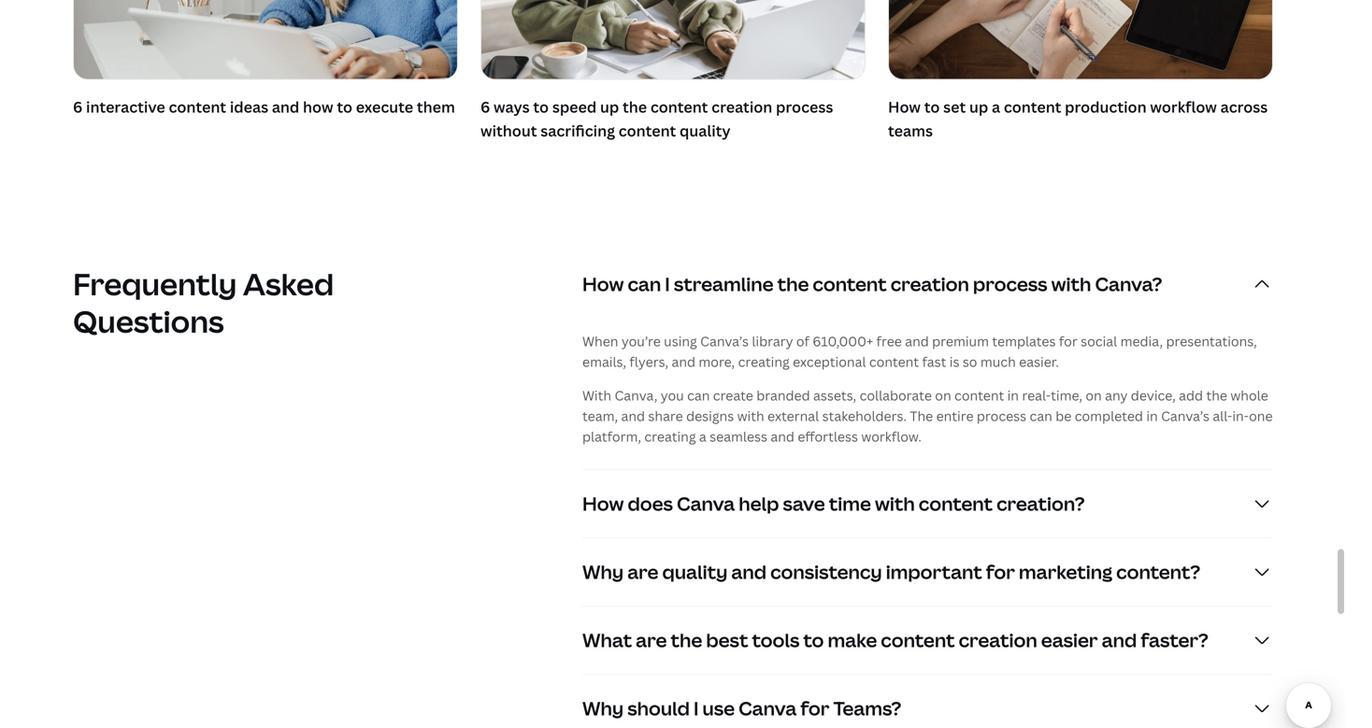 Task type: vqa. For each thing, say whether or not it's contained in the screenshot.
create
yes



Task type: describe. For each thing, give the bounding box(es) containing it.
use
[[703, 695, 735, 721]]

tools
[[752, 627, 800, 653]]

without
[[481, 121, 537, 141]]

quality inside 6 ways to speed up the content creation process without sacrificing content quality
[[680, 121, 731, 141]]

time
[[829, 491, 871, 516]]

with canva, you can create branded assets, collaborate on content in real-time, on any device, add the whole team, and share designs with external stakeholders. the entire process can be completed in canva's all-in-one platform, creating a seamless and effortless workflow.
[[583, 386, 1273, 445]]

1 horizontal spatial in
[[1147, 407, 1158, 425]]

and down canva,
[[621, 407, 645, 425]]

to inside how to set up a content production workflow across teams
[[925, 97, 940, 117]]

does
[[628, 491, 673, 516]]

important
[[886, 559, 983, 585]]

effortless
[[798, 428, 858, 445]]

all-
[[1213, 407, 1233, 425]]

6 interactive content ideas and how to execute them link
[[73, 0, 458, 123]]

any
[[1105, 386, 1128, 404]]

and inside dropdown button
[[732, 559, 767, 585]]

creation inside 6 ways to speed up the content creation process without sacrificing content quality
[[712, 97, 773, 117]]

make
[[828, 627, 877, 653]]

creating inside when you're using canva's library of 610,000+ free and premium templates for social media, presentations, emails, flyers, and more, creating exceptional content fast is so much easier.
[[738, 353, 790, 371]]

canva's inside with canva, you can create branded assets, collaborate on content in real-time, on any device, add the whole team, and share designs with external stakeholders. the entire process can be completed in canva's all-in-one platform, creating a seamless and effortless workflow.
[[1161, 407, 1210, 425]]

1 on from the left
[[935, 386, 952, 404]]

content inside with canva, you can create branded assets, collaborate on content in real-time, on any device, add the whole team, and share designs with external stakeholders. the entire process can be completed in canva's all-in-one platform, creating a seamless and effortless workflow.
[[955, 386, 1005, 404]]

assets,
[[814, 386, 857, 404]]

and up fast
[[905, 332, 929, 350]]

the
[[910, 407, 933, 425]]

the inside dropdown button
[[671, 627, 702, 653]]

what are the best tools to make content creation easier and faster?
[[583, 627, 1209, 653]]

ways
[[494, 97, 530, 117]]

2 horizontal spatial can
[[1030, 407, 1053, 425]]

process inside 6 ways to speed up the content creation process without sacrificing content quality
[[776, 97, 833, 117]]

should
[[628, 695, 690, 721]]

entire
[[937, 407, 974, 425]]

why for why should i use canva for teams?
[[583, 695, 624, 721]]

branded
[[757, 386, 810, 404]]

them
[[417, 97, 455, 117]]

is
[[950, 353, 960, 371]]

to inside dropdown button
[[804, 627, 824, 653]]

and inside 'link'
[[272, 97, 300, 117]]

teams
[[888, 121, 933, 141]]

social
[[1081, 332, 1118, 350]]

creation?
[[997, 491, 1085, 516]]

asked
[[243, 263, 334, 304]]

up inside 6 ways to speed up the content creation process without sacrificing content quality
[[600, 97, 619, 117]]

production
[[1065, 97, 1147, 117]]

canva,
[[615, 386, 658, 404]]

add
[[1179, 386, 1204, 404]]

one
[[1249, 407, 1273, 425]]

easier
[[1041, 627, 1098, 653]]

ideas
[[230, 97, 268, 117]]

0 vertical spatial in
[[1008, 386, 1019, 404]]

best
[[706, 627, 748, 653]]

be
[[1056, 407, 1072, 425]]

to inside 6 ways to speed up the content creation process without sacrificing content quality
[[533, 97, 549, 117]]

seamless
[[710, 428, 768, 445]]

when you're using canva's library of 610,000+ free and premium templates for social media, presentations, emails, flyers, and more, creating exceptional content fast is so much easier.
[[583, 332, 1257, 371]]

for inside dropdown button
[[986, 559, 1015, 585]]

what
[[583, 627, 632, 653]]

interactive
[[86, 97, 165, 117]]

are for what
[[636, 627, 667, 653]]

can inside dropdown button
[[628, 271, 661, 297]]

team,
[[583, 407, 618, 425]]

why should i use canva for teams? button
[[583, 675, 1274, 728]]

with inside with canva, you can create branded assets, collaborate on content in real-time, on any device, add the whole team, and share designs with external stakeholders. the entire process can be completed in canva's all-in-one platform, creating a seamless and effortless workflow.
[[737, 407, 765, 425]]

device,
[[1131, 386, 1176, 404]]

questions
[[73, 301, 224, 342]]

how does canva help save time with content creation?
[[583, 491, 1085, 516]]

content inside how to set up a content production workflow across teams
[[1004, 97, 1062, 117]]

why should i use canva for teams?
[[583, 695, 902, 721]]

how for how can i streamline the content creation process with canva?
[[583, 271, 624, 297]]

real-
[[1022, 386, 1051, 404]]

marketing
[[1019, 559, 1113, 585]]

premium
[[932, 332, 989, 350]]

frequently
[[73, 263, 237, 304]]

for inside 'dropdown button'
[[801, 695, 830, 721]]

more,
[[699, 353, 735, 371]]

creation inside dropdown button
[[959, 627, 1038, 653]]

for inside when you're using canva's library of 610,000+ free and premium templates for social media, presentations, emails, flyers, and more, creating exceptional content fast is so much easier.
[[1059, 332, 1078, 350]]

1 horizontal spatial with
[[875, 491, 915, 516]]

the inside dropdown button
[[778, 271, 809, 297]]

create
[[713, 386, 754, 404]]

how for how to set up a content production workflow across teams
[[888, 97, 921, 117]]

streamline
[[674, 271, 774, 297]]

2 on from the left
[[1086, 386, 1102, 404]]

platform,
[[583, 428, 641, 445]]

across
[[1221, 97, 1268, 117]]

canva inside 'dropdown button'
[[739, 695, 797, 721]]

sacrificing
[[541, 121, 615, 141]]

you
[[661, 386, 684, 404]]

process inside with canva, you can create branded assets, collaborate on content in real-time, on any device, add the whole team, and share designs with external stakeholders. the entire process can be completed in canva's all-in-one platform, creating a seamless and effortless workflow.
[[977, 407, 1027, 425]]

content inside dropdown button
[[881, 627, 955, 653]]

collaborate
[[860, 386, 932, 404]]



Task type: locate. For each thing, give the bounding box(es) containing it.
are right what
[[636, 627, 667, 653]]

2 up from the left
[[970, 97, 989, 117]]

0 horizontal spatial up
[[600, 97, 619, 117]]

1 horizontal spatial canva's
[[1161, 407, 1210, 425]]

are down does
[[628, 559, 659, 585]]

and right easier
[[1102, 627, 1137, 653]]

canva left help
[[677, 491, 735, 516]]

1 vertical spatial quality
[[663, 559, 728, 585]]

process inside dropdown button
[[973, 271, 1048, 297]]

for left social
[[1059, 332, 1078, 350]]

1 vertical spatial are
[[636, 627, 667, 653]]

the up of on the right top
[[778, 271, 809, 297]]

i for can
[[665, 271, 670, 297]]

set
[[944, 97, 966, 117]]

1 vertical spatial how
[[583, 271, 624, 297]]

what are the best tools to make content creation easier and faster? button
[[583, 607, 1274, 674]]

the right speed
[[623, 97, 647, 117]]

1 horizontal spatial canva
[[739, 695, 797, 721]]

presentations,
[[1167, 332, 1257, 350]]

for
[[1059, 332, 1078, 350], [986, 559, 1015, 585], [801, 695, 830, 721]]

1 vertical spatial in
[[1147, 407, 1158, 425]]

how up when
[[583, 271, 624, 297]]

1 vertical spatial why
[[583, 695, 624, 721]]

1 vertical spatial process
[[973, 271, 1048, 297]]

a
[[992, 97, 1001, 117], [699, 428, 707, 445]]

image only image
[[482, 0, 865, 79], [889, 0, 1273, 79]]

image only image for content
[[482, 0, 865, 79]]

to left "set"
[[925, 97, 940, 117]]

0 vertical spatial canva
[[677, 491, 735, 516]]

designing with canva image
[[74, 0, 457, 79]]

why for why are quality and consistency important for marketing content?
[[583, 559, 624, 585]]

0 vertical spatial a
[[992, 97, 1001, 117]]

help
[[739, 491, 779, 516]]

on
[[935, 386, 952, 404], [1086, 386, 1102, 404]]

content?
[[1117, 559, 1201, 585]]

a inside how to set up a content production workflow across teams
[[992, 97, 1001, 117]]

0 vertical spatial for
[[1059, 332, 1078, 350]]

are inside dropdown button
[[628, 559, 659, 585]]

610,000+
[[813, 332, 874, 350]]

designs
[[686, 407, 734, 425]]

workflow.
[[862, 428, 922, 445]]

a down designs
[[699, 428, 707, 445]]

canva
[[677, 491, 735, 516], [739, 695, 797, 721]]

fast
[[922, 353, 947, 371]]

up inside how to set up a content production workflow across teams
[[970, 97, 989, 117]]

for left marketing
[[986, 559, 1015, 585]]

much
[[981, 353, 1016, 371]]

when
[[583, 332, 619, 350]]

0 vertical spatial are
[[628, 559, 659, 585]]

and down using
[[672, 353, 696, 371]]

how can i streamline the content creation process with canva? button
[[583, 250, 1274, 318]]

easier.
[[1019, 353, 1059, 371]]

6 inside 6 ways to speed up the content creation process without sacrificing content quality
[[481, 97, 490, 117]]

creation
[[712, 97, 773, 117], [891, 271, 970, 297], [959, 627, 1038, 653]]

0 horizontal spatial 6
[[73, 97, 83, 117]]

0 vertical spatial creating
[[738, 353, 790, 371]]

2 vertical spatial for
[[801, 695, 830, 721]]

why up what
[[583, 559, 624, 585]]

and inside dropdown button
[[1102, 627, 1137, 653]]

content inside 'link'
[[169, 97, 226, 117]]

creating down share
[[645, 428, 696, 445]]

i left "streamline"
[[665, 271, 670, 297]]

to
[[337, 97, 353, 117], [533, 97, 549, 117], [925, 97, 940, 117], [804, 627, 824, 653]]

are inside dropdown button
[[636, 627, 667, 653]]

0 horizontal spatial creating
[[645, 428, 696, 445]]

0 vertical spatial canva's
[[701, 332, 749, 350]]

stakeholders.
[[822, 407, 907, 425]]

up right "set"
[[970, 97, 989, 117]]

and
[[272, 97, 300, 117], [905, 332, 929, 350], [672, 353, 696, 371], [621, 407, 645, 425], [771, 428, 795, 445], [732, 559, 767, 585], [1102, 627, 1137, 653]]

you're
[[622, 332, 661, 350]]

time,
[[1051, 386, 1083, 404]]

with
[[583, 386, 612, 404]]

why are quality and consistency important for marketing content? button
[[583, 538, 1274, 606]]

quality inside dropdown button
[[663, 559, 728, 585]]

with left 'canva?'
[[1052, 271, 1092, 297]]

are
[[628, 559, 659, 585], [636, 627, 667, 653]]

1 horizontal spatial image only image
[[889, 0, 1273, 79]]

with right time
[[875, 491, 915, 516]]

0 horizontal spatial can
[[628, 271, 661, 297]]

0 vertical spatial process
[[776, 97, 833, 117]]

and left how
[[272, 97, 300, 117]]

0 horizontal spatial on
[[935, 386, 952, 404]]

0 horizontal spatial a
[[699, 428, 707, 445]]

canva's up more, on the right of the page
[[701, 332, 749, 350]]

up right speed
[[600, 97, 619, 117]]

i inside dropdown button
[[665, 271, 670, 297]]

2 6 from the left
[[481, 97, 490, 117]]

i inside 'dropdown button'
[[694, 695, 699, 721]]

6 ways to speed up the content creation process without sacrificing content quality
[[481, 97, 833, 141]]

2 vertical spatial with
[[875, 491, 915, 516]]

i for should
[[694, 695, 699, 721]]

2 horizontal spatial for
[[1059, 332, 1078, 350]]

emails,
[[583, 353, 627, 371]]

how for how does canva help save time with content creation?
[[583, 491, 624, 516]]

0 vertical spatial how
[[888, 97, 921, 117]]

0 horizontal spatial for
[[801, 695, 830, 721]]

can up designs
[[687, 386, 710, 404]]

speed
[[552, 97, 597, 117]]

2 why from the top
[[583, 695, 624, 721]]

0 horizontal spatial with
[[737, 407, 765, 425]]

the up all-
[[1207, 386, 1228, 404]]

1 horizontal spatial on
[[1086, 386, 1102, 404]]

1 vertical spatial creating
[[645, 428, 696, 445]]

how
[[888, 97, 921, 117], [583, 271, 624, 297], [583, 491, 624, 516]]

completed
[[1075, 407, 1144, 425]]

1 vertical spatial creation
[[891, 271, 970, 297]]

6 for 6 ways to speed up the content creation process without sacrificing content quality
[[481, 97, 490, 117]]

0 vertical spatial creation
[[712, 97, 773, 117]]

why inside 'dropdown button'
[[583, 695, 624, 721]]

the left best
[[671, 627, 702, 653]]

library
[[752, 332, 793, 350]]

how can i streamline the content creation process with canva?
[[583, 271, 1163, 297]]

0 vertical spatial i
[[665, 271, 670, 297]]

and down help
[[732, 559, 767, 585]]

1 vertical spatial a
[[699, 428, 707, 445]]

1 vertical spatial with
[[737, 407, 765, 425]]

0 horizontal spatial in
[[1008, 386, 1019, 404]]

content inside when you're using canva's library of 610,000+ free and premium templates for social media, presentations, emails, flyers, and more, creating exceptional content fast is so much easier.
[[870, 353, 919, 371]]

the
[[623, 97, 647, 117], [778, 271, 809, 297], [1207, 386, 1228, 404], [671, 627, 702, 653]]

how to set up a content production workflow across teams link
[[888, 0, 1274, 147]]

canva inside dropdown button
[[677, 491, 735, 516]]

templates
[[992, 332, 1056, 350]]

image only image up 6 ways to speed up the content creation process without sacrificing content quality
[[482, 0, 865, 79]]

6 ways to speed up the content creation process without sacrificing content quality link
[[481, 0, 866, 147]]

2 vertical spatial process
[[977, 407, 1027, 425]]

in down 'device,'
[[1147, 407, 1158, 425]]

1 horizontal spatial up
[[970, 97, 989, 117]]

0 vertical spatial why
[[583, 559, 624, 585]]

2 horizontal spatial with
[[1052, 271, 1092, 297]]

2 vertical spatial creation
[[959, 627, 1038, 653]]

exceptional
[[793, 353, 866, 371]]

the inside with canva, you can create branded assets, collaborate on content in real-time, on any device, add the whole team, and share designs with external stakeholders. the entire process can be completed in canva's all-in-one platform, creating a seamless and effortless workflow.
[[1207, 386, 1228, 404]]

flyers,
[[630, 353, 669, 371]]

can down real-
[[1030, 407, 1053, 425]]

why are quality and consistency important for marketing content?
[[583, 559, 1201, 585]]

can
[[628, 271, 661, 297], [687, 386, 710, 404], [1030, 407, 1053, 425]]

6
[[73, 97, 83, 117], [481, 97, 490, 117]]

for left "teams?"
[[801, 695, 830, 721]]

canva right use
[[739, 695, 797, 721]]

1 horizontal spatial a
[[992, 97, 1001, 117]]

so
[[963, 353, 978, 371]]

2 vertical spatial how
[[583, 491, 624, 516]]

6 inside 'link'
[[73, 97, 83, 117]]

execute
[[356, 97, 413, 117]]

0 horizontal spatial image only image
[[482, 0, 865, 79]]

to right ways in the left of the page
[[533, 97, 549, 117]]

1 horizontal spatial 6
[[481, 97, 490, 117]]

1 vertical spatial for
[[986, 559, 1015, 585]]

1 vertical spatial canva
[[739, 695, 797, 721]]

a right "set"
[[992, 97, 1001, 117]]

consistency
[[771, 559, 882, 585]]

0 horizontal spatial canva's
[[701, 332, 749, 350]]

i
[[665, 271, 670, 297], [694, 695, 699, 721]]

6 interactive content ideas and how to execute them
[[73, 97, 455, 117]]

0 horizontal spatial i
[[665, 271, 670, 297]]

image only image up production at the top right of the page
[[889, 0, 1273, 79]]

creating down library
[[738, 353, 790, 371]]

a inside with canva, you can create branded assets, collaborate on content in real-time, on any device, add the whole team, and share designs with external stakeholders. the entire process can be completed in canva's all-in-one platform, creating a seamless and effortless workflow.
[[699, 428, 707, 445]]

process
[[776, 97, 833, 117], [973, 271, 1048, 297], [977, 407, 1027, 425]]

the inside 6 ways to speed up the content creation process without sacrificing content quality
[[623, 97, 647, 117]]

image only image inside how to set up a content production workflow across teams link
[[889, 0, 1273, 79]]

external
[[768, 407, 819, 425]]

and down external
[[771, 428, 795, 445]]

6 for 6 interactive content ideas and how to execute them
[[73, 97, 83, 117]]

creation inside dropdown button
[[891, 271, 970, 297]]

1 vertical spatial canva's
[[1161, 407, 1210, 425]]

how inside how to set up a content production workflow across teams
[[888, 97, 921, 117]]

1 horizontal spatial for
[[986, 559, 1015, 585]]

how to set up a content production workflow across teams
[[888, 97, 1268, 141]]

1 why from the top
[[583, 559, 624, 585]]

on up entire
[[935, 386, 952, 404]]

1 image only image from the left
[[482, 0, 865, 79]]

0 horizontal spatial canva
[[677, 491, 735, 516]]

1 horizontal spatial creating
[[738, 353, 790, 371]]

0 vertical spatial with
[[1052, 271, 1092, 297]]

content
[[169, 97, 226, 117], [651, 97, 708, 117], [1004, 97, 1062, 117], [619, 121, 676, 141], [813, 271, 887, 297], [870, 353, 919, 371], [955, 386, 1005, 404], [919, 491, 993, 516], [881, 627, 955, 653]]

to right tools
[[804, 627, 824, 653]]

1 horizontal spatial i
[[694, 695, 699, 721]]

to inside 'link'
[[337, 97, 353, 117]]

teams?
[[834, 695, 902, 721]]

how left does
[[583, 491, 624, 516]]

whole
[[1231, 386, 1269, 404]]

0 vertical spatial can
[[628, 271, 661, 297]]

why left "should" in the bottom of the page
[[583, 695, 624, 721]]

2 image only image from the left
[[889, 0, 1273, 79]]

1 vertical spatial can
[[687, 386, 710, 404]]

i left use
[[694, 695, 699, 721]]

image only image inside 6 ways to speed up the content creation process without sacrificing content quality link
[[482, 0, 865, 79]]

frequently asked questions
[[73, 263, 334, 342]]

1 6 from the left
[[73, 97, 83, 117]]

2 vertical spatial can
[[1030, 407, 1053, 425]]

media,
[[1121, 332, 1163, 350]]

can up you're
[[628, 271, 661, 297]]

0 vertical spatial quality
[[680, 121, 731, 141]]

1 vertical spatial i
[[694, 695, 699, 721]]

to right how
[[337, 97, 353, 117]]

on left "any"
[[1086, 386, 1102, 404]]

with
[[1052, 271, 1092, 297], [737, 407, 765, 425], [875, 491, 915, 516]]

canva?
[[1095, 271, 1163, 297]]

in-
[[1233, 407, 1249, 425]]

share
[[648, 407, 683, 425]]

image only image for production
[[889, 0, 1273, 79]]

canva's inside when you're using canva's library of 610,000+ free and premium templates for social media, presentations, emails, flyers, and more, creating exceptional content fast is so much easier.
[[701, 332, 749, 350]]

canva's down the add
[[1161, 407, 1210, 425]]

using
[[664, 332, 697, 350]]

workflow
[[1150, 97, 1217, 117]]

creating inside with canva, you can create branded assets, collaborate on content in real-time, on any device, add the whole team, and share designs with external stakeholders. the entire process can be completed in canva's all-in-one platform, creating a seamless and effortless workflow.
[[645, 428, 696, 445]]

how up 'teams'
[[888, 97, 921, 117]]

why inside dropdown button
[[583, 559, 624, 585]]

6 left ways in the left of the page
[[481, 97, 490, 117]]

6 left interactive
[[73, 97, 83, 117]]

with up seamless
[[737, 407, 765, 425]]

are for why
[[628, 559, 659, 585]]

faster?
[[1141, 627, 1209, 653]]

how does canva help save time with content creation? button
[[583, 470, 1274, 537]]

free
[[877, 332, 902, 350]]

in
[[1008, 386, 1019, 404], [1147, 407, 1158, 425]]

1 horizontal spatial can
[[687, 386, 710, 404]]

creating
[[738, 353, 790, 371], [645, 428, 696, 445]]

of
[[797, 332, 810, 350]]

how
[[303, 97, 333, 117]]

in left real-
[[1008, 386, 1019, 404]]

1 up from the left
[[600, 97, 619, 117]]



